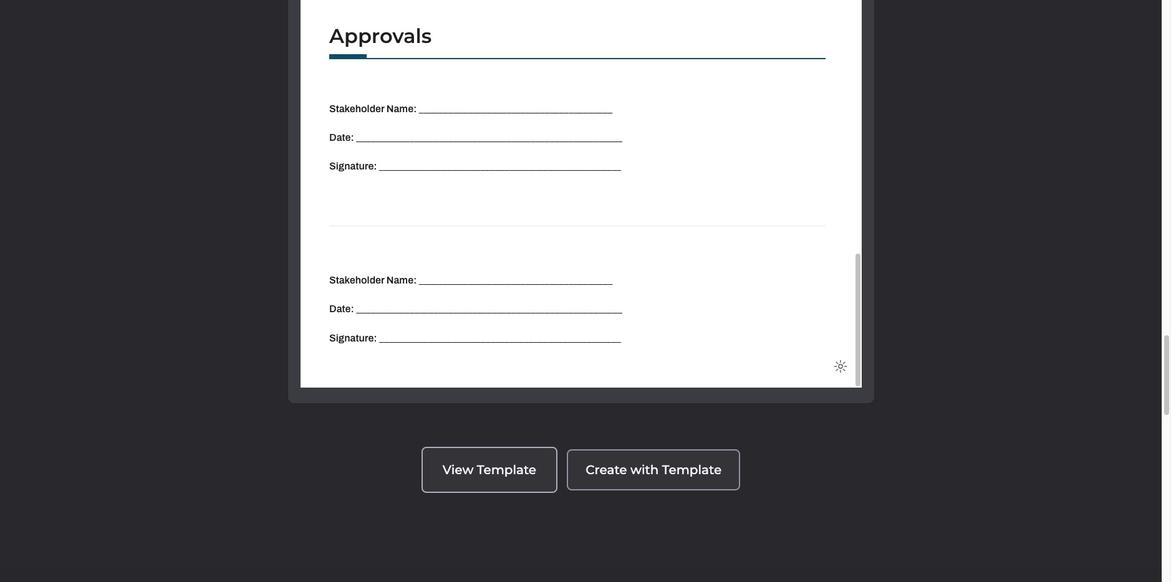 Task type: describe. For each thing, give the bounding box(es) containing it.
view template link
[[422, 447, 558, 494]]

template inside "link"
[[662, 463, 722, 478]]

view
[[443, 463, 474, 478]]

with
[[631, 463, 659, 478]]



Task type: locate. For each thing, give the bounding box(es) containing it.
view template
[[443, 463, 537, 478]]

2 template from the left
[[662, 463, 722, 478]]

create with template link
[[567, 450, 741, 491]]

1 template from the left
[[477, 463, 537, 478]]

1 horizontal spatial template
[[662, 463, 722, 478]]

create with template
[[586, 463, 722, 478]]

0 horizontal spatial template
[[477, 463, 537, 478]]

template right view
[[477, 463, 537, 478]]

create
[[586, 463, 627, 478]]

template
[[477, 463, 537, 478], [662, 463, 722, 478]]

template right the with
[[662, 463, 722, 478]]



Task type: vqa. For each thing, say whether or not it's contained in the screenshot.
topics
no



